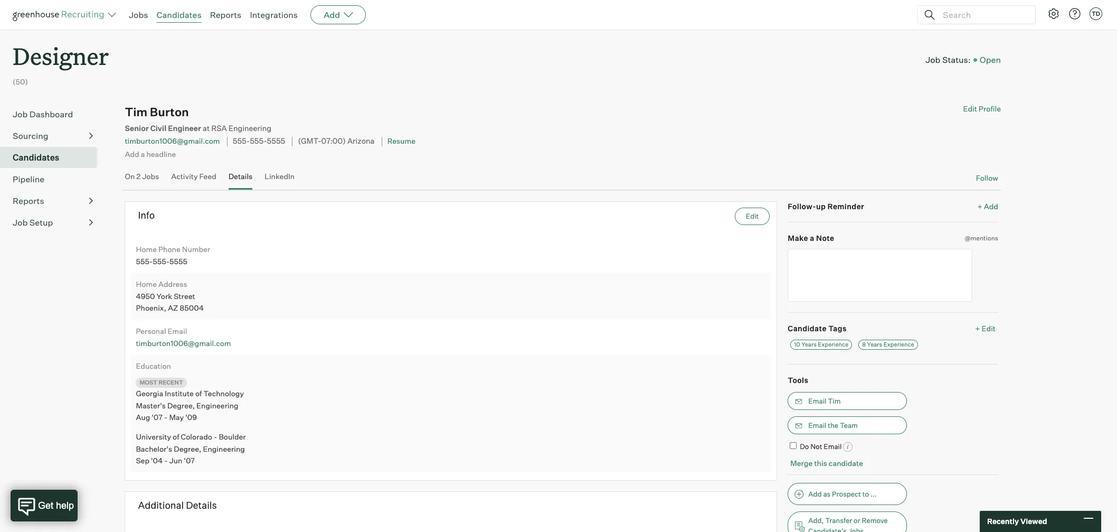 Task type: locate. For each thing, give the bounding box(es) containing it.
0 vertical spatial ,
[[193, 401, 195, 410]]

job dashboard link
[[13, 108, 93, 121]]

degree down colorado
[[174, 444, 199, 453]]

add for add a headline
[[125, 149, 139, 158]]

555-
[[233, 137, 250, 146], [250, 137, 267, 146], [136, 257, 153, 266], [153, 257, 170, 266]]

experience inside 'link'
[[884, 341, 915, 348]]

job
[[926, 54, 941, 65], [13, 109, 28, 119], [13, 217, 28, 228]]

job left status:
[[926, 54, 941, 65]]

1 vertical spatial degree
[[174, 444, 199, 453]]

job up the sourcing
[[13, 109, 28, 119]]

job left setup
[[13, 217, 28, 228]]

home address 4950 york street phoenix, az 85004
[[136, 280, 204, 312]]

1 vertical spatial details
[[186, 499, 217, 511]]

8 years experience
[[863, 341, 915, 348]]

'04
[[151, 456, 163, 465]]

of inside the most recent georgia institute of technology master's degree , engineering aug '07 - may '09
[[195, 389, 202, 398]]

1 horizontal spatial 5555
[[267, 137, 285, 146]]

1 vertical spatial '07
[[184, 456, 195, 465]]

'07 inside the most recent georgia institute of technology master's degree , engineering aug '07 - may '09
[[152, 413, 163, 422]]

do
[[801, 442, 810, 450]]

years inside 'link'
[[868, 341, 883, 348]]

linkedin
[[265, 172, 295, 181]]

headline
[[147, 149, 176, 158]]

sourcing link
[[13, 130, 93, 142]]

0 horizontal spatial ,
[[193, 401, 195, 410]]

0 vertical spatial '07
[[152, 413, 163, 422]]

0 vertical spatial tim
[[125, 105, 148, 119]]

job dashboard
[[13, 109, 73, 119]]

candidate's
[[809, 527, 847, 532]]

0 vertical spatial a
[[141, 149, 145, 158]]

merge this candidate
[[791, 459, 864, 468]]

1 horizontal spatial a
[[811, 234, 815, 243]]

address
[[158, 280, 187, 289]]

education
[[136, 361, 171, 370]]

2 experience from the left
[[884, 341, 915, 348]]

timburton1006@gmail.com link up headline
[[125, 137, 220, 146]]

candidates down the sourcing
[[13, 152, 59, 163]]

email inside personal email timburton1006@gmail.com
[[168, 326, 187, 335]]

1 vertical spatial a
[[811, 234, 815, 243]]

'07 down the master's
[[152, 413, 163, 422]]

0 vertical spatial edit
[[964, 104, 978, 113]]

job inside the "job dashboard" link
[[13, 109, 28, 119]]

jobs inside add, transfer or remove candidate's jobs
[[849, 527, 864, 532]]

+ inside "link"
[[976, 324, 981, 333]]

email
[[168, 326, 187, 335], [809, 397, 827, 405], [809, 421, 827, 429], [824, 442, 842, 450]]

1 home from the top
[[136, 245, 157, 254]]

1 vertical spatial reports link
[[13, 195, 93, 207]]

0 horizontal spatial experience
[[818, 341, 849, 348]]

follow
[[977, 173, 999, 182]]

8
[[863, 341, 867, 348]]

add inside popup button
[[324, 10, 340, 20]]

linkedin link
[[265, 172, 295, 187]]

email down the az
[[168, 326, 187, 335]]

1 horizontal spatial '07
[[184, 456, 195, 465]]

0 horizontal spatial reports link
[[13, 195, 93, 207]]

years right 8
[[868, 341, 883, 348]]

5555 left (gmt-
[[267, 137, 285, 146]]

1 years from the left
[[802, 341, 817, 348]]

@mentions
[[965, 234, 999, 242]]

1 vertical spatial tim
[[829, 397, 841, 405]]

, up '09
[[193, 401, 195, 410]]

555- up the "4950"
[[136, 257, 153, 266]]

years
[[802, 341, 817, 348], [868, 341, 883, 348]]

civil
[[150, 124, 167, 133]]

0 vertical spatial of
[[195, 389, 202, 398]]

0 vertical spatial jobs
[[129, 10, 148, 20]]

reports link up job setup link
[[13, 195, 93, 207]]

2 vertical spatial engineering
[[203, 444, 245, 453]]

bachelor's
[[136, 444, 172, 453]]

1 horizontal spatial of
[[195, 389, 202, 398]]

2 home from the top
[[136, 280, 157, 289]]

1 horizontal spatial ,
[[199, 444, 201, 453]]

years right '10'
[[802, 341, 817, 348]]

0 vertical spatial engineering
[[229, 124, 272, 133]]

'07
[[152, 413, 163, 422], [184, 456, 195, 465]]

of
[[195, 389, 202, 398], [173, 432, 179, 441]]

1 horizontal spatial tim
[[829, 397, 841, 405]]

edit
[[964, 104, 978, 113], [746, 212, 759, 220], [982, 324, 996, 333]]

0 vertical spatial reports link
[[210, 10, 242, 20]]

1 vertical spatial of
[[173, 432, 179, 441]]

1 vertical spatial ,
[[199, 444, 201, 453]]

10
[[795, 341, 801, 348]]

(gmt-07:00) arizona
[[298, 137, 375, 146]]

1 horizontal spatial candidates
[[157, 10, 202, 20]]

of inside university of colorado - boulder bachelor's degree , engineering sep '04 - jun '07
[[173, 432, 179, 441]]

2 vertical spatial edit
[[982, 324, 996, 333]]

0 horizontal spatial candidates link
[[13, 151, 93, 164]]

edit inside edit link
[[746, 212, 759, 220]]

0 horizontal spatial tim
[[125, 105, 148, 119]]

of right institute
[[195, 389, 202, 398]]

a left headline
[[141, 149, 145, 158]]

0 horizontal spatial 5555
[[170, 257, 188, 266]]

reports left integrations on the left of the page
[[210, 10, 242, 20]]

None text field
[[788, 249, 973, 301]]

1 horizontal spatial reports
[[210, 10, 242, 20]]

pipeline link
[[13, 173, 93, 186]]

- left may
[[164, 413, 168, 422]]

- left boulder at the bottom left of page
[[214, 432, 217, 441]]

candidates
[[157, 10, 202, 20], [13, 152, 59, 163]]

designer link
[[13, 30, 109, 74]]

activity
[[171, 172, 198, 181]]

on 2 jobs link
[[125, 172, 159, 187]]

tim inside tim burton senior civil engineer at rsa engineering
[[125, 105, 148, 119]]

5555 inside home phone number 555-555-5555
[[170, 257, 188, 266]]

0 horizontal spatial reports
[[13, 196, 44, 206]]

1 experience from the left
[[818, 341, 849, 348]]

0 horizontal spatial details
[[186, 499, 217, 511]]

1 vertical spatial home
[[136, 280, 157, 289]]

0 vertical spatial 5555
[[267, 137, 285, 146]]

1 horizontal spatial edit
[[964, 104, 978, 113]]

engineering down boulder at the bottom left of page
[[203, 444, 245, 453]]

sep
[[136, 456, 150, 465]]

university of colorado - boulder bachelor's degree , engineering sep '04 - jun '07
[[136, 432, 246, 465]]

0 horizontal spatial of
[[173, 432, 179, 441]]

a left note
[[811, 234, 815, 243]]

1 horizontal spatial details
[[229, 172, 253, 181]]

candidates link up pipeline link
[[13, 151, 93, 164]]

0 vertical spatial candidates link
[[157, 10, 202, 20]]

0 horizontal spatial '07
[[152, 413, 163, 422]]

reports link
[[210, 10, 242, 20], [13, 195, 93, 207]]

job setup link
[[13, 216, 93, 229]]

0 horizontal spatial edit
[[746, 212, 759, 220]]

on 2 jobs
[[125, 172, 159, 181]]

home left 'phone'
[[136, 245, 157, 254]]

0 horizontal spatial a
[[141, 149, 145, 158]]

1 vertical spatial job
[[13, 109, 28, 119]]

, down colorado
[[199, 444, 201, 453]]

add a headline
[[125, 149, 176, 158]]

dashboard
[[29, 109, 73, 119]]

timburton1006@gmail.com down the "personal"
[[136, 338, 231, 347]]

experience for 8 years experience
[[884, 341, 915, 348]]

0 vertical spatial candidates
[[157, 10, 202, 20]]

email up email the team
[[809, 397, 827, 405]]

1 vertical spatial +
[[976, 324, 981, 333]]

timburton1006@gmail.com link down the "personal"
[[136, 338, 231, 347]]

job inside job setup link
[[13, 217, 28, 228]]

colorado
[[181, 432, 212, 441]]

reports
[[210, 10, 242, 20], [13, 196, 44, 206]]

of down may
[[173, 432, 179, 441]]

candidates link right jobs link
[[157, 10, 202, 20]]

2 vertical spatial -
[[164, 456, 168, 465]]

1 vertical spatial candidates link
[[13, 151, 93, 164]]

1 vertical spatial 5555
[[170, 257, 188, 266]]

details right additional
[[186, 499, 217, 511]]

add inside button
[[809, 490, 822, 498]]

a for add
[[141, 149, 145, 158]]

senior
[[125, 124, 149, 133]]

tags
[[829, 324, 847, 333]]

tim burton senior civil engineer at rsa engineering
[[125, 105, 272, 133]]

reports down pipeline at the top left
[[13, 196, 44, 206]]

sourcing
[[13, 131, 48, 141]]

timburton1006@gmail.com up headline
[[125, 137, 220, 146]]

degree down institute
[[167, 401, 193, 410]]

resume
[[388, 137, 416, 146]]

+ for + edit
[[976, 324, 981, 333]]

home up the "4950"
[[136, 280, 157, 289]]

5555 down 'phone'
[[170, 257, 188, 266]]

1 vertical spatial timburton1006@gmail.com
[[136, 338, 231, 347]]

experience right 8
[[884, 341, 915, 348]]

details
[[229, 172, 253, 181], [186, 499, 217, 511]]

designer
[[13, 40, 109, 71]]

details right feed
[[229, 172, 253, 181]]

street
[[174, 292, 195, 301]]

additional
[[138, 499, 184, 511]]

tim
[[125, 105, 148, 119], [829, 397, 841, 405]]

1 vertical spatial jobs
[[142, 172, 159, 181]]

tim inside button
[[829, 397, 841, 405]]

experience down tags
[[818, 341, 849, 348]]

home inside home address 4950 york street phoenix, az 85004
[[136, 280, 157, 289]]

profile
[[979, 104, 1002, 113]]

greenhouse recruiting image
[[13, 8, 108, 21]]

merge this candidate link
[[791, 459, 864, 468]]

york
[[157, 292, 172, 301]]

most
[[140, 379, 157, 386]]

engineering down the technology
[[197, 401, 239, 410]]

home for 555-
[[136, 245, 157, 254]]

-
[[164, 413, 168, 422], [214, 432, 217, 441], [164, 456, 168, 465]]

candidates right jobs link
[[157, 10, 202, 20]]

1 horizontal spatial experience
[[884, 341, 915, 348]]

1 horizontal spatial years
[[868, 341, 883, 348]]

1 horizontal spatial reports link
[[210, 10, 242, 20]]

viewed
[[1021, 517, 1048, 526]]

2 vertical spatial jobs
[[849, 527, 864, 532]]

0 vertical spatial +
[[978, 202, 983, 211]]

+ add
[[978, 202, 999, 211]]

+ add link
[[978, 201, 999, 211]]

2 vertical spatial job
[[13, 217, 28, 228]]

5555
[[267, 137, 285, 146], [170, 257, 188, 266]]

2 years from the left
[[868, 341, 883, 348]]

follow-up reminder
[[788, 202, 865, 211]]

0 horizontal spatial candidates
[[13, 152, 59, 163]]

0 vertical spatial -
[[164, 413, 168, 422]]

home phone number 555-555-5555
[[136, 245, 210, 266]]

2
[[136, 172, 141, 181]]

reports link left integrations on the left of the page
[[210, 10, 242, 20]]

2 horizontal spatial edit
[[982, 324, 996, 333]]

engineering up 555-555-5555
[[229, 124, 272, 133]]

1 vertical spatial engineering
[[197, 401, 239, 410]]

0 vertical spatial degree
[[167, 401, 193, 410]]

1 vertical spatial edit
[[746, 212, 759, 220]]

home inside home phone number 555-555-5555
[[136, 245, 157, 254]]

add,
[[809, 516, 824, 525]]

edit inside + edit "link"
[[982, 324, 996, 333]]

burton
[[150, 105, 189, 119]]

tim up senior
[[125, 105, 148, 119]]

'07 right jun
[[184, 456, 195, 465]]

email left the "the"
[[809, 421, 827, 429]]

- right '04
[[164, 456, 168, 465]]

555- up details link
[[233, 137, 250, 146]]

job status:
[[926, 54, 971, 65]]

0 vertical spatial job
[[926, 54, 941, 65]]

recent
[[159, 379, 183, 386]]

0 horizontal spatial years
[[802, 341, 817, 348]]

email inside email the team button
[[809, 421, 827, 429]]

engineering inside the most recent georgia institute of technology master's degree , engineering aug '07 - may '09
[[197, 401, 239, 410]]

job for job status:
[[926, 54, 941, 65]]

tim up the "the"
[[829, 397, 841, 405]]

0 vertical spatial home
[[136, 245, 157, 254]]

experience for 10 years experience
[[818, 341, 849, 348]]

additional details
[[138, 499, 217, 511]]



Task type: vqa. For each thing, say whether or not it's contained in the screenshot.
Add inside popup button
yes



Task type: describe. For each thing, give the bounding box(es) containing it.
home for york
[[136, 280, 157, 289]]

on
[[125, 172, 135, 181]]

most recent georgia institute of technology master's degree , engineering aug '07 - may '09
[[136, 379, 244, 422]]

configure image
[[1048, 7, 1061, 20]]

555- up linkedin
[[250, 137, 267, 146]]

0 vertical spatial reports
[[210, 10, 242, 20]]

edit for edit
[[746, 212, 759, 220]]

job setup
[[13, 217, 53, 228]]

engineer
[[168, 124, 201, 133]]

email the team
[[809, 421, 858, 429]]

Search text field
[[941, 7, 1027, 22]]

master's
[[136, 401, 166, 410]]

job for job setup
[[13, 217, 28, 228]]

make a note
[[788, 234, 835, 243]]

do not email
[[801, 442, 842, 450]]

add, transfer or remove candidate's jobs button
[[788, 511, 908, 532]]

a for make
[[811, 234, 815, 243]]

merge
[[791, 459, 813, 468]]

8 years experience link
[[859, 340, 919, 350]]

edit link
[[735, 207, 770, 225]]

follow-
[[788, 202, 817, 211]]

, inside university of colorado - boulder bachelor's degree , engineering sep '04 - jun '07
[[199, 444, 201, 453]]

not
[[811, 442, 823, 450]]

candidate
[[788, 324, 827, 333]]

4950
[[136, 292, 155, 301]]

email inside email tim button
[[809, 397, 827, 405]]

degree inside the most recent georgia institute of technology master's degree , engineering aug '07 - may '09
[[167, 401, 193, 410]]

0 vertical spatial timburton1006@gmail.com link
[[125, 137, 220, 146]]

degree inside university of colorado - boulder bachelor's degree , engineering sep '04 - jun '07
[[174, 444, 199, 453]]

years for 8
[[868, 341, 883, 348]]

pipeline
[[13, 174, 44, 184]]

at
[[203, 124, 210, 133]]

add for add as prospect to ...
[[809, 490, 822, 498]]

as
[[824, 490, 831, 498]]

georgia
[[136, 389, 163, 398]]

feed
[[199, 172, 217, 181]]

recently
[[988, 517, 1020, 526]]

reminder
[[828, 202, 865, 211]]

07:00)
[[322, 137, 346, 146]]

1 horizontal spatial candidates link
[[157, 10, 202, 20]]

recently viewed
[[988, 517, 1048, 526]]

555- down 'phone'
[[153, 257, 170, 266]]

integrations
[[250, 10, 298, 20]]

1 vertical spatial -
[[214, 432, 217, 441]]

setup
[[29, 217, 53, 228]]

boulder
[[219, 432, 246, 441]]

@mentions link
[[965, 233, 999, 243]]

jun
[[169, 456, 182, 465]]

(gmt-
[[298, 137, 322, 146]]

may
[[169, 413, 184, 422]]

add for add
[[324, 10, 340, 20]]

tools
[[788, 376, 809, 385]]

up
[[817, 202, 826, 211]]

edit profile
[[964, 104, 1002, 113]]

transfer
[[826, 516, 853, 525]]

1 vertical spatial timburton1006@gmail.com link
[[136, 338, 231, 347]]

personal
[[136, 326, 166, 335]]

Do Not Email checkbox
[[791, 442, 797, 449]]

add, transfer or remove candidate's jobs
[[809, 516, 889, 532]]

candidate tags
[[788, 324, 847, 333]]

edit for edit profile
[[964, 104, 978, 113]]

rsa
[[212, 124, 227, 133]]

+ for + add
[[978, 202, 983, 211]]

activity feed link
[[171, 172, 217, 187]]

or
[[854, 516, 861, 525]]

0 vertical spatial timburton1006@gmail.com
[[125, 137, 220, 146]]

prospect
[[833, 490, 862, 498]]

technology
[[204, 389, 244, 398]]

td button
[[1090, 7, 1103, 20]]

resume link
[[388, 137, 416, 146]]

email the team button
[[788, 416, 908, 434]]

td button
[[1088, 5, 1105, 22]]

note
[[817, 234, 835, 243]]

, inside the most recent georgia institute of technology master's degree , engineering aug '07 - may '09
[[193, 401, 195, 410]]

az
[[168, 303, 178, 312]]

engineering inside university of colorado - boulder bachelor's degree , engineering sep '04 - jun '07
[[203, 444, 245, 453]]

personal email timburton1006@gmail.com
[[136, 326, 231, 347]]

1 vertical spatial candidates
[[13, 152, 59, 163]]

to
[[863, 490, 870, 498]]

0 vertical spatial details
[[229, 172, 253, 181]]

job for job dashboard
[[13, 109, 28, 119]]

open
[[980, 54, 1002, 65]]

years for 10
[[802, 341, 817, 348]]

phoenix,
[[136, 303, 166, 312]]

email tim
[[809, 397, 841, 405]]

- inside the most recent georgia institute of technology master's degree , engineering aug '07 - may '09
[[164, 413, 168, 422]]

1 vertical spatial reports
[[13, 196, 44, 206]]

the
[[829, 421, 839, 429]]

555-555-5555
[[233, 137, 285, 146]]

'07 inside university of colorado - boulder bachelor's degree , engineering sep '04 - jun '07
[[184, 456, 195, 465]]

edit profile link
[[964, 104, 1002, 113]]

make
[[788, 234, 809, 243]]

status:
[[943, 54, 971, 65]]

remove
[[862, 516, 889, 525]]

email tim button
[[788, 392, 908, 410]]

phone
[[158, 245, 181, 254]]

email right not at the bottom of page
[[824, 442, 842, 450]]

number
[[182, 245, 210, 254]]

add as prospect to ...
[[809, 490, 877, 498]]

td
[[1092, 10, 1101, 17]]

engineering inside tim burton senior civil engineer at rsa engineering
[[229, 124, 272, 133]]

85004
[[180, 303, 204, 312]]



